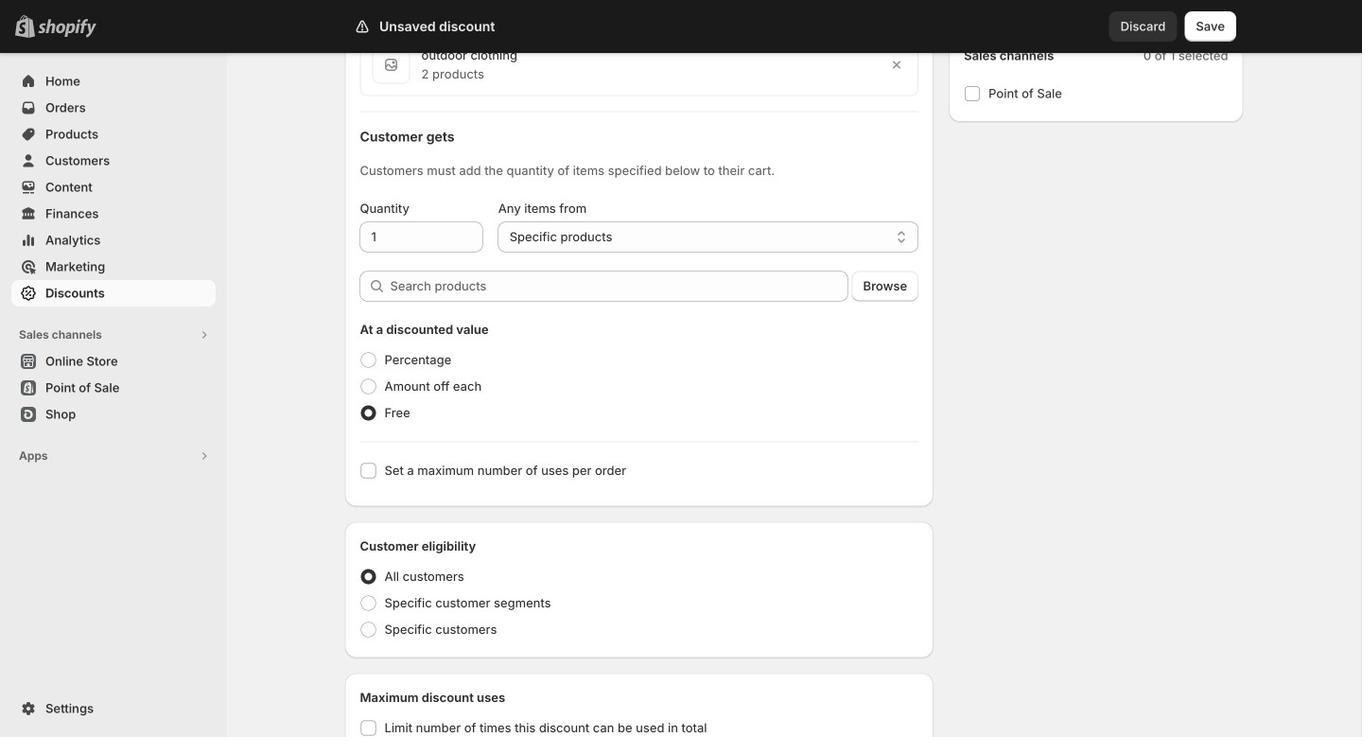 Task type: locate. For each thing, give the bounding box(es) containing it.
Search products text field
[[390, 271, 848, 301]]

None text field
[[360, 222, 483, 252]]



Task type: vqa. For each thing, say whether or not it's contained in the screenshot.
SEARCH PRODUCTS 'text field'
yes



Task type: describe. For each thing, give the bounding box(es) containing it.
shopify image
[[38, 19, 97, 38]]



